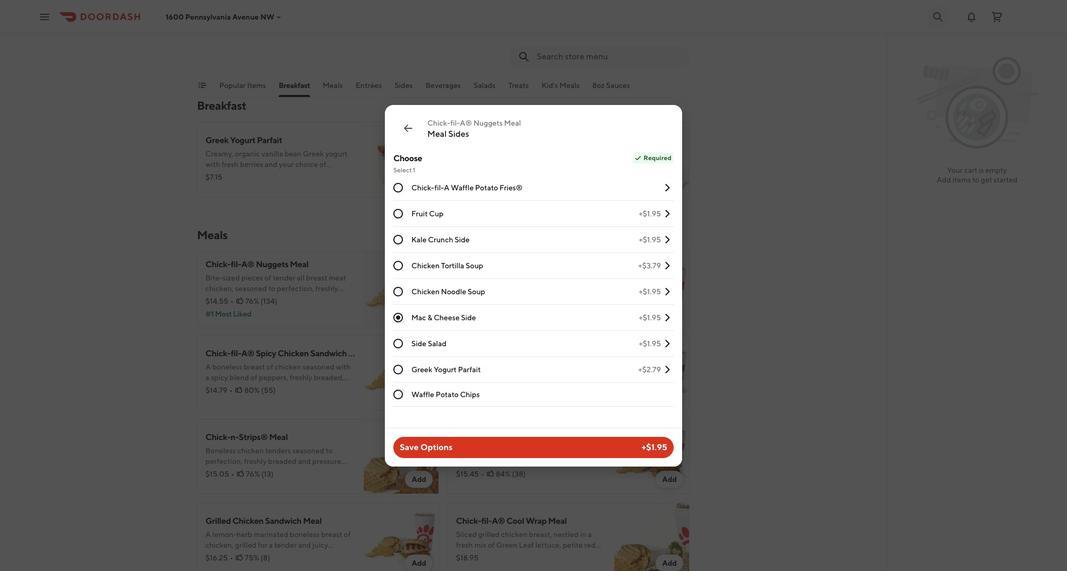 Task type: locate. For each thing, give the bounding box(es) containing it.
2 horizontal spatial meals
[[560, 81, 580, 90]]

freshly down strips®
[[244, 458, 267, 466]]

and for strips®
[[298, 458, 311, 466]]

0 vertical spatial chicken
[[488, 20, 514, 29]]

save options
[[400, 443, 453, 453]]

waffle right waffle potato chips radio
[[412, 391, 434, 399]]

$15.05 •
[[205, 470, 234, 479]]

1600 pennsylvania avenue nw button
[[166, 12, 283, 21]]

seasoned inside boneless chicken tenders seasoned to perfection, freshly breaded and pressure cooked in 100% refined peanut oil.
[[543, 20, 575, 29]]

2 vertical spatial perfection,
[[205, 458, 243, 466]]

0 vertical spatial seasoned
[[543, 20, 575, 29]]

peanut inside chick-n-strips® meal boneless chicken tenders seasoned to perfection, freshly breaded and pressure cooked in 100% refined peanut oil.
[[286, 468, 310, 477]]

0 vertical spatial a
[[444, 183, 450, 192]]

waffle
[[451, 183, 474, 192], [412, 391, 434, 399]]

100% up salads
[[490, 41, 510, 50]]

popular items
[[219, 81, 266, 90]]

0 horizontal spatial 80%
[[244, 387, 260, 395]]

nuggets down salads button
[[474, 119, 503, 127]]

a® for chick-fil-a® spicy chicken sandwich meal image
[[241, 349, 254, 359]]

treats
[[508, 81, 529, 90]]

0 horizontal spatial parfait
[[257, 135, 282, 145]]

cooked up #3
[[456, 295, 481, 304]]

chick-fil-a waffle potato fries®
[[412, 183, 523, 192]]

a® down beverages button
[[460, 119, 472, 127]]

0 horizontal spatial breaded
[[268, 458, 297, 466]]

0 horizontal spatial sides
[[395, 81, 413, 90]]

pressure inside boneless chicken tenders seasoned to perfection, freshly breaded and pressure cooked in 100% refined peanut oil.
[[563, 31, 592, 39]]

refined up treats on the left of page
[[511, 41, 535, 50]]

chick-fil-a® deluxe meal image
[[364, 0, 439, 68], [614, 419, 690, 495]]

and inside chick-n-strips® meal boneless chicken tenders seasoned to perfection, freshly breaded and pressure cooked in 100% refined peanut oil.
[[298, 458, 311, 466]]

0 vertical spatial 80%
[[495, 297, 511, 306]]

add button for chick-fil-a® sandwich meal
[[656, 304, 683, 321]]

$14.55 •
[[205, 297, 234, 306]]

2 vertical spatial seasoned
[[292, 447, 324, 456]]

1 vertical spatial seasoned
[[553, 274, 585, 282]]

2 most from the left
[[467, 310, 484, 319]]

0 vertical spatial fruit cup
[[456, 135, 492, 145]]

to inside boneless chicken tenders seasoned to perfection, freshly breaded and pressure cooked in 100% refined peanut oil.
[[576, 20, 583, 29]]

• for chick-fil-a® nuggets meal
[[230, 297, 234, 306]]

refined down breaded,
[[511, 295, 535, 304]]

tortilla
[[441, 262, 464, 270]]

0 horizontal spatial greek
[[205, 135, 229, 145]]

a® up breast
[[492, 260, 505, 270]]

meal inside chick-n-strips® meal boneless chicken tenders seasoned to perfection, freshly breaded and pressure cooked in 100% refined peanut oil.
[[269, 433, 288, 443]]

chick-fil-a® spicy chicken sandwich meal image
[[364, 336, 439, 411]]

and for parfait
[[265, 160, 277, 169]]

in up "#3 most liked"
[[483, 295, 489, 304]]

1 vertical spatial cooked
[[456, 295, 481, 304]]

your
[[947, 166, 963, 175]]

1 vertical spatial perfection,
[[456, 285, 493, 293]]

None radio
[[393, 287, 403, 297]]

0 vertical spatial 76%
[[497, 44, 511, 52]]

chick- up boneless
[[456, 260, 481, 270]]

1
[[413, 166, 415, 174]]

choose
[[393, 153, 422, 163]]

1 horizontal spatial tenders
[[516, 20, 542, 29]]

yogurt inside choose group
[[434, 366, 457, 374]]

perfection, inside boneless chicken tenders seasoned to perfection, freshly breaded and pressure cooked in 100% refined peanut oil.
[[456, 31, 493, 39]]

entrées
[[356, 81, 382, 90]]

add button for chick-fil-a® deluxe meal
[[656, 472, 683, 489]]

of right choice
[[319, 160, 326, 169]]

add button for chick-fil-a® spicy chicken sandwich meal
[[405, 388, 433, 405]]

in right $15.05
[[232, 468, 238, 477]]

0 horizontal spatial breakfast
[[197, 99, 246, 113]]

chick- left strips®
[[205, 433, 231, 443]]

2 vertical spatial chicken
[[237, 447, 264, 456]]

side down '$14.39 •'
[[461, 314, 476, 322]]

1 horizontal spatial breaded
[[519, 31, 547, 39]]

seasoned
[[543, 20, 575, 29], [553, 274, 585, 282], [292, 447, 324, 456]]

greek yogurt parfait creamy, organic vanilla bean greek yogurt with fresh berries and your choice of toppings.
[[205, 135, 348, 179]]

1 most from the left
[[215, 310, 232, 319]]

chick-n-strips® meal image
[[614, 0, 690, 68], [364, 419, 439, 495]]

fruit up chick-fil-a waffle potato fries®
[[456, 135, 474, 145]]

soup
[[466, 262, 483, 270], [468, 288, 485, 296]]

2 vertical spatial and
[[298, 458, 311, 466]]

pressure inside chick-fil-a® sandwich meal a boneless breast of chicken seasoned to perfection, freshly breaded, pressure cooked in 100% refined peanut oil.
[[551, 285, 579, 293]]

in up salads
[[483, 41, 489, 50]]

yogurt for greek yogurt parfait
[[434, 366, 457, 374]]

• for chick-fil-a® deluxe meal
[[481, 470, 484, 479]]

back image
[[402, 122, 415, 135]]

side salad
[[412, 340, 447, 348]]

chicken
[[412, 262, 440, 270], [412, 288, 440, 296], [278, 349, 309, 359], [478, 349, 509, 359], [232, 517, 264, 527]]

peanut inside boneless chicken tenders seasoned to perfection, freshly breaded and pressure cooked in 100% refined peanut oil.
[[537, 41, 561, 50]]

$14.39 •
[[456, 297, 484, 306]]

perfection, inside chick-fil-a® sandwich meal a boneless breast of chicken seasoned to perfection, freshly breaded, pressure cooked in 100% refined peanut oil.
[[456, 285, 493, 293]]

fruit
[[456, 135, 474, 145], [412, 209, 428, 218]]

1 horizontal spatial nuggets
[[474, 119, 503, 127]]

2 horizontal spatial deluxe
[[549, 349, 575, 359]]

0 vertical spatial sides
[[395, 81, 413, 90]]

2 liked from the left
[[485, 310, 503, 319]]

notification bell image
[[965, 10, 978, 23]]

2 vertical spatial freshly
[[244, 458, 267, 466]]

0 horizontal spatial chick-fil-a® deluxe meal
[[205, 6, 303, 16]]

boneless
[[456, 20, 487, 29], [205, 447, 236, 456]]

0 vertical spatial deluxe
[[256, 6, 282, 16]]

kale
[[412, 235, 427, 244]]

tenders inside chick-n-strips® meal boneless chicken tenders seasoned to perfection, freshly breaded and pressure cooked in 100% refined peanut oil.
[[265, 447, 291, 456]]

cup up chick-fil-a waffle potato fries®
[[476, 135, 492, 145]]

1 horizontal spatial spicy
[[456, 349, 476, 359]]

1 horizontal spatial and
[[298, 458, 311, 466]]

1 horizontal spatial boneless
[[456, 20, 487, 29]]

to inside your cart is empty add items to get started
[[973, 176, 980, 184]]

2 vertical spatial 76%
[[246, 470, 260, 479]]

vanilla
[[261, 150, 283, 158]]

0 items, open order cart image
[[991, 10, 1004, 23]]

potato left "chips"
[[436, 391, 459, 399]]

1 vertical spatial 76% (13)
[[246, 470, 274, 479]]

save
[[400, 443, 419, 453]]

100% inside chick-n-strips® meal boneless chicken tenders seasoned to perfection, freshly breaded and pressure cooked in 100% refined peanut oil.
[[240, 468, 259, 477]]

nuggets for chick-fil-a® nuggets meal
[[256, 260, 288, 270]]

to
[[576, 20, 583, 29], [973, 176, 980, 184], [587, 274, 594, 282], [326, 447, 333, 456]]

2 vertical spatial deluxe
[[506, 433, 533, 443]]

2 vertical spatial pressure
[[312, 458, 341, 466]]

0 vertical spatial freshly
[[495, 31, 517, 39]]

1 horizontal spatial parfait
[[458, 366, 481, 374]]

freshly down breast
[[495, 285, 517, 293]]

chick- inside chick-fil-a® sandwich meal a boneless breast of chicken seasoned to perfection, freshly breaded, pressure cooked in 100% refined peanut oil.
[[456, 260, 481, 270]]

parfait for greek yogurt parfait creamy, organic vanilla bean greek yogurt with fresh berries and your choice of toppings.
[[257, 135, 282, 145]]

80%
[[495, 297, 511, 306], [244, 387, 260, 395]]

liked for chick-fil-a® nuggets meal
[[233, 310, 251, 319]]

breakfast down popular
[[197, 99, 246, 113]]

76% (13)
[[497, 44, 524, 52], [246, 470, 274, 479]]

80% (55)
[[244, 387, 276, 395]]

chick- down "1"
[[412, 183, 435, 192]]

1 vertical spatial cup
[[429, 209, 444, 218]]

cooked inside boneless chicken tenders seasoned to perfection, freshly breaded and pressure cooked in 100% refined peanut oil.
[[456, 41, 481, 50]]

0 horizontal spatial potato
[[436, 391, 459, 399]]

1 vertical spatial in
[[483, 295, 489, 304]]

breakfast right items
[[279, 81, 310, 90]]

#1 most liked
[[205, 310, 251, 319]]

2 horizontal spatial and
[[549, 31, 561, 39]]

0 vertical spatial 100%
[[490, 41, 510, 50]]

breaded,
[[519, 285, 549, 293]]

yogurt up organic
[[230, 135, 255, 145]]

greek for greek yogurt parfait
[[412, 366, 432, 374]]

perfection, up $15.05 •
[[205, 458, 243, 466]]

mac
[[412, 314, 426, 322]]

a® left 'nw' on the left top of the page
[[241, 6, 254, 16]]

waffle left fries®
[[451, 183, 474, 192]]

0 horizontal spatial boneless
[[205, 447, 236, 456]]

1 vertical spatial nuggets
[[256, 260, 288, 270]]

0 horizontal spatial a
[[444, 183, 450, 192]]

of right breast
[[517, 274, 524, 282]]

a®
[[241, 6, 254, 16], [460, 119, 472, 127], [241, 260, 254, 270], [492, 260, 505, 270], [241, 349, 254, 359], [492, 433, 505, 443], [492, 517, 505, 527]]

fruit inside choose group
[[412, 209, 428, 218]]

tenders
[[516, 20, 542, 29], [265, 447, 291, 456]]

+$1.95 for fruit cup
[[639, 209, 661, 218]]

1 vertical spatial breaded
[[268, 458, 297, 466]]

76% for chick-n-strips® meal
[[246, 470, 260, 479]]

your cart is empty add items to get started
[[937, 166, 1018, 184]]

• for chick-n-strips® meal
[[231, 470, 234, 479]]

chick-n-strips® meal image for chick-n-strips® meal
[[364, 419, 439, 495]]

0 vertical spatial tenders
[[516, 20, 542, 29]]

yogurt
[[230, 135, 255, 145], [434, 366, 457, 374]]

0 vertical spatial soup
[[466, 262, 483, 270]]

perfection, up salads
[[456, 31, 493, 39]]

chick- right back image
[[427, 119, 450, 127]]

chicken inside chick-n-strips® meal boneless chicken tenders seasoned to perfection, freshly breaded and pressure cooked in 100% refined peanut oil.
[[237, 447, 264, 456]]

fil- left the cool
[[481, 517, 492, 527]]

0 vertical spatial peanut
[[537, 41, 561, 50]]

2 vertical spatial peanut
[[286, 468, 310, 477]]

freshly up treats on the left of page
[[495, 31, 517, 39]]

popular items button
[[219, 80, 266, 97]]

•
[[230, 297, 234, 306], [481, 297, 484, 306], [230, 387, 233, 395], [231, 470, 234, 479], [481, 470, 484, 479], [230, 554, 233, 563]]

side right "crunch" in the left of the page
[[455, 235, 470, 244]]

+$1.95 for side salad
[[639, 340, 661, 348]]

0 vertical spatial waffle
[[451, 183, 474, 192]]

greek inside choose group
[[412, 366, 432, 374]]

1 vertical spatial potato
[[436, 391, 459, 399]]

1 horizontal spatial chicken
[[488, 20, 514, 29]]

add for chick-fil-a® deluxe meal
[[662, 476, 677, 484]]

76% right $15.05 •
[[246, 470, 260, 479]]

1 vertical spatial yogurt
[[434, 366, 457, 374]]

potato left fries®
[[475, 183, 498, 192]]

0 vertical spatial refined
[[511, 41, 535, 50]]

beverages
[[426, 81, 461, 90]]

peanut inside chick-fil-a® sandwich meal a boneless breast of chicken seasoned to perfection, freshly breaded, pressure cooked in 100% refined peanut oil.
[[537, 295, 561, 304]]

1 vertical spatial pressure
[[551, 285, 579, 293]]

liked down 80% (85)
[[485, 310, 503, 319]]

0 vertical spatial of
[[319, 160, 326, 169]]

creamy,
[[205, 150, 233, 158]]

fruit cup up the kale
[[412, 209, 444, 218]]

$18.95
[[456, 554, 479, 563]]

peanut
[[537, 41, 561, 50], [537, 295, 561, 304], [286, 468, 310, 477]]

• up the #1 most liked
[[230, 297, 234, 306]]

1 vertical spatial sides
[[448, 129, 469, 139]]

0 horizontal spatial most
[[215, 310, 232, 319]]

1 vertical spatial parfait
[[458, 366, 481, 374]]

choose select 1
[[393, 153, 422, 174]]

grilled chicken sandwich meal image
[[364, 503, 439, 572]]

add for grilled chicken sandwich meal
[[412, 560, 426, 568]]

perfection, down boneless
[[456, 285, 493, 293]]

cup up kale crunch side
[[429, 209, 444, 218]]

2 vertical spatial 100%
[[240, 468, 259, 477]]

parfait up $15.85
[[458, 366, 481, 374]]

salads
[[474, 81, 496, 90]]

fil- down beverages button
[[450, 119, 460, 127]]

choice
[[296, 160, 318, 169]]

1 vertical spatial freshly
[[495, 285, 517, 293]]

bean
[[285, 150, 301, 158]]

80% left (85)
[[495, 297, 511, 306]]

of inside chick-fil-a® sandwich meal a boneless breast of chicken seasoned to perfection, freshly breaded, pressure cooked in 100% refined peanut oil.
[[517, 274, 524, 282]]

fil- right chick-fil-a waffle potato fries® option in the left top of the page
[[435, 183, 444, 192]]

a® up 84%
[[492, 433, 505, 443]]

(13)
[[512, 44, 524, 52], [261, 470, 274, 479]]

greek down side salad at the bottom left
[[412, 366, 432, 374]]

add button for fruit cup
[[656, 174, 683, 191]]

nuggets up (134)
[[256, 260, 288, 270]]

2 horizontal spatial greek
[[412, 366, 432, 374]]

a right chick-fil-a waffle potato fries® option in the left top of the page
[[444, 183, 450, 192]]

yogurt inside greek yogurt parfait creamy, organic vanilla bean greek yogurt with fresh berries and your choice of toppings.
[[230, 135, 255, 145]]

• right $14.79
[[230, 387, 233, 395]]

84% (38)
[[496, 470, 526, 479]]

soup up boneless
[[466, 262, 483, 270]]

liked down 76% (134)
[[233, 310, 251, 319]]

of inside greek yogurt parfait creamy, organic vanilla bean greek yogurt with fresh berries and your choice of toppings.
[[319, 160, 326, 169]]

1 vertical spatial chick-n-strips® meal image
[[364, 419, 439, 495]]

100% right $15.05 •
[[240, 468, 259, 477]]

in inside boneless chicken tenders seasoned to perfection, freshly breaded and pressure cooked in 100% refined peanut oil.
[[483, 41, 489, 50]]

sides right entrées
[[395, 81, 413, 90]]

a® up 76% (134)
[[241, 260, 254, 270]]

(13) down strips®
[[261, 470, 274, 479]]

cooked up grilled
[[205, 468, 231, 477]]

breaded
[[519, 31, 547, 39], [268, 458, 297, 466]]

80% for chick-fil-a® sandwich meal
[[495, 297, 511, 306]]

freshly
[[495, 31, 517, 39], [495, 285, 517, 293], [244, 458, 267, 466]]

most down '$14.39 •'
[[467, 310, 484, 319]]

1 vertical spatial soup
[[468, 288, 485, 296]]

add for chick-fil-a® spicy chicken sandwich meal
[[412, 392, 426, 400]]

1 horizontal spatial most
[[467, 310, 484, 319]]

parfait inside choose group
[[458, 366, 481, 374]]

1 horizontal spatial fruit cup
[[456, 135, 492, 145]]

yogurt
[[325, 150, 348, 158]]

nuggets
[[474, 119, 503, 127], [256, 260, 288, 270]]

None radio
[[393, 209, 403, 218], [393, 235, 403, 245], [393, 261, 403, 271], [393, 313, 403, 323], [393, 339, 403, 349], [393, 365, 403, 375], [393, 209, 403, 218], [393, 235, 403, 245], [393, 261, 403, 271], [393, 313, 403, 323], [393, 339, 403, 349], [393, 365, 403, 375]]

refined down strips®
[[260, 468, 285, 477]]

1 spicy from the left
[[256, 349, 276, 359]]

fil- inside chick-fil-a® nuggets meal meal sides
[[450, 119, 460, 127]]

Chick-fil-A Waffle Potato Fries® radio
[[393, 183, 403, 192]]

soup for chicken tortilla soup
[[466, 262, 483, 270]]

fruit cup
[[456, 135, 492, 145], [412, 209, 444, 218]]

0 horizontal spatial meals
[[197, 228, 228, 242]]

freshly inside chick-n-strips® meal boneless chicken tenders seasoned to perfection, freshly breaded and pressure cooked in 100% refined peanut oil.
[[244, 458, 267, 466]]

76% up treats on the left of page
[[497, 44, 511, 52]]

0 horizontal spatial waffle
[[412, 391, 434, 399]]

open menu image
[[38, 10, 51, 23]]

2 horizontal spatial chicken
[[525, 274, 552, 282]]

a® left the cool
[[492, 517, 505, 527]]

fil- down the #1 most liked
[[231, 349, 241, 359]]

with
[[205, 160, 220, 169]]

fil- left 'nw' on the left top of the page
[[231, 6, 241, 16]]

a down tortilla
[[456, 274, 462, 282]]

and inside greek yogurt parfait creamy, organic vanilla bean greek yogurt with fresh berries and your choice of toppings.
[[265, 160, 277, 169]]

76% left (134)
[[245, 297, 259, 306]]

get
[[981, 176, 992, 184]]

#3 most liked
[[456, 310, 503, 319]]

1 liked from the left
[[233, 310, 251, 319]]

add button for greek yogurt parfait
[[405, 174, 433, 191]]

sides down beverages button
[[448, 129, 469, 139]]

• right $16.25 on the left of page
[[230, 554, 233, 563]]

• right "$15.45"
[[481, 470, 484, 479]]

2 spicy from the left
[[456, 349, 476, 359]]

chick-fil-a® cool wrap meal image
[[614, 503, 690, 572]]

1 vertical spatial chicken
[[525, 274, 552, 282]]

boneless inside chick-n-strips® meal boneless chicken tenders seasoned to perfection, freshly breaded and pressure cooked in 100% refined peanut oil.
[[205, 447, 236, 456]]

fruit up the kale
[[412, 209, 428, 218]]

perfection,
[[456, 31, 493, 39], [456, 285, 493, 293], [205, 458, 243, 466]]

1 horizontal spatial chick-fil-a® deluxe meal image
[[614, 419, 690, 495]]

1 horizontal spatial a
[[456, 274, 462, 282]]

tenders inside boneless chicken tenders seasoned to perfection, freshly breaded and pressure cooked in 100% refined peanut oil.
[[516, 20, 542, 29]]

• for chick-fil-a® sandwich meal
[[481, 297, 484, 306]]

2 vertical spatial oil.
[[312, 468, 321, 477]]

• for chick-fil-a® spicy chicken sandwich meal
[[230, 387, 233, 395]]

Waffle Potato Chips radio
[[393, 390, 403, 400]]

2 vertical spatial cooked
[[205, 468, 231, 477]]

a
[[444, 183, 450, 192], [456, 274, 462, 282]]

meal
[[284, 6, 303, 16], [504, 119, 521, 127], [427, 129, 447, 139], [290, 260, 309, 270], [544, 260, 563, 270], [348, 349, 367, 359], [577, 349, 595, 359], [269, 433, 288, 443], [534, 433, 553, 443], [303, 517, 322, 527], [548, 517, 567, 527]]

chicken inside boneless chicken tenders seasoned to perfection, freshly breaded and pressure cooked in 100% refined peanut oil.
[[488, 20, 514, 29]]

fruit cup up chick-fil-a waffle potato fries®
[[456, 135, 492, 145]]

pressure
[[563, 31, 592, 39], [551, 285, 579, 293], [312, 458, 341, 466]]

0 vertical spatial nuggets
[[474, 119, 503, 127]]

76% (13) down strips®
[[246, 470, 274, 479]]

$14.79
[[205, 387, 227, 395]]

a® for chick-fil-a® cool wrap meal image
[[492, 517, 505, 527]]

in inside chick-n-strips® meal boneless chicken tenders seasoned to perfection, freshly breaded and pressure cooked in 100% refined peanut oil.
[[232, 468, 238, 477]]

yogurt up waffle potato chips
[[434, 366, 457, 374]]

treats button
[[508, 80, 529, 97]]

a® up 80% (55)
[[241, 349, 254, 359]]

greek up choice
[[303, 150, 324, 158]]

mac & cheese side
[[412, 314, 476, 322]]

1 vertical spatial and
[[265, 160, 277, 169]]

• right $15.05
[[231, 470, 234, 479]]

dialog containing meal sides
[[385, 105, 682, 467]]

0 vertical spatial perfection,
[[456, 31, 493, 39]]

chick- right options
[[456, 433, 481, 443]]

• up "#3 most liked"
[[481, 297, 484, 306]]

chick- inside choose group
[[412, 183, 435, 192]]

chick-fil-a® sandwich meal a boneless breast of chicken seasoned to perfection, freshly breaded, pressure cooked in 100% refined peanut oil.
[[456, 260, 594, 304]]

1 horizontal spatial greek
[[303, 150, 324, 158]]

side left salad
[[412, 340, 426, 348]]

0 horizontal spatial fruit cup
[[412, 209, 444, 218]]

chick-fil-a® spicy chicken sandwich meal
[[205, 349, 367, 359]]

dialog
[[385, 105, 682, 467]]

most down $14.55 •
[[215, 310, 232, 319]]

76% (13) up treats on the left of page
[[497, 44, 524, 52]]

76% (134)
[[245, 297, 277, 306]]

0 horizontal spatial yogurt
[[230, 135, 255, 145]]

0 vertical spatial breaded
[[519, 31, 547, 39]]

0 vertical spatial cooked
[[456, 41, 481, 50]]

nuggets inside chick-fil-a® nuggets meal meal sides
[[474, 119, 503, 127]]

80% left (55)
[[244, 387, 260, 395]]

1 vertical spatial tenders
[[265, 447, 291, 456]]

spicy
[[256, 349, 276, 359], [456, 349, 476, 359]]

parfait up vanilla
[[257, 135, 282, 145]]

cooked up salads
[[456, 41, 481, 50]]

+$1.95 for mac & cheese side
[[639, 314, 661, 322]]

parfait inside greek yogurt parfait creamy, organic vanilla bean greek yogurt with fresh berries and your choice of toppings.
[[257, 135, 282, 145]]

soup up '$14.39 •'
[[468, 288, 485, 296]]

spicy up (55)
[[256, 349, 276, 359]]

(13) up treats on the left of page
[[512, 44, 524, 52]]

1 vertical spatial peanut
[[537, 295, 561, 304]]

1 horizontal spatial sides
[[448, 129, 469, 139]]

0 vertical spatial greek
[[205, 135, 229, 145]]

0 horizontal spatial cup
[[429, 209, 444, 218]]

oil.
[[562, 41, 572, 50], [562, 295, 572, 304], [312, 468, 321, 477]]

a® for the bottom chick-fil-a® deluxe meal "image"
[[492, 433, 505, 443]]

fil- up boneless
[[481, 260, 492, 270]]

0 horizontal spatial chick-n-strips® meal image
[[364, 419, 439, 495]]

100% left (85)
[[490, 295, 510, 304]]

breaded inside boneless chicken tenders seasoned to perfection, freshly breaded and pressure cooked in 100% refined peanut oil.
[[519, 31, 547, 39]]

spicy up greek yogurt parfait
[[456, 349, 476, 359]]

greek up creamy,
[[205, 135, 229, 145]]

chick- up $14.55
[[205, 260, 231, 270]]

meals inside "button"
[[560, 81, 580, 90]]

cooked
[[456, 41, 481, 50], [456, 295, 481, 304], [205, 468, 231, 477]]

and
[[549, 31, 561, 39], [265, 160, 277, 169], [298, 458, 311, 466]]

0 vertical spatial chick-n-strips® meal image
[[614, 0, 690, 68]]

0 vertical spatial breakfast
[[279, 81, 310, 90]]

1 vertical spatial deluxe
[[549, 349, 575, 359]]



Task type: vqa. For each thing, say whether or not it's contained in the screenshot.


Task type: describe. For each thing, give the bounding box(es) containing it.
add button for grilled chicken sandwich meal
[[405, 555, 433, 572]]

1 vertical spatial greek
[[303, 150, 324, 158]]

freshly inside chick-fil-a® sandwich meal a boneless breast of chicken seasoned to perfection, freshly breaded, pressure cooked in 100% refined peanut oil.
[[495, 285, 517, 293]]

yogurt for greek yogurt parfait creamy, organic vanilla bean greek yogurt with fresh berries and your choice of toppings.
[[230, 135, 255, 145]]

grilled
[[205, 517, 231, 527]]

fil- inside choose group
[[435, 183, 444, 192]]

add for fruit cup
[[662, 178, 677, 187]]

berries
[[240, 160, 263, 169]]

#1
[[205, 310, 214, 319]]

perfection, inside chick-n-strips® meal boneless chicken tenders seasoned to perfection, freshly breaded and pressure cooked in 100% refined peanut oil.
[[205, 458, 243, 466]]

fries®
[[500, 183, 523, 192]]

75%
[[245, 554, 259, 563]]

chicken inside chick-fil-a® sandwich meal a boneless breast of chicken seasoned to perfection, freshly breaded, pressure cooked in 100% refined peanut oil.
[[525, 274, 552, 282]]

and inside boneless chicken tenders seasoned to perfection, freshly breaded and pressure cooked in 100% refined peanut oil.
[[549, 31, 561, 39]]

chick- up $14.79 •
[[205, 349, 231, 359]]

a inside chick-fil-a® sandwich meal a boneless breast of chicken seasoned to perfection, freshly breaded, pressure cooked in 100% refined peanut oil.
[[456, 274, 462, 282]]

8oz
[[592, 81, 605, 90]]

items
[[247, 81, 266, 90]]

nw
[[260, 12, 274, 21]]

empty
[[986, 166, 1007, 175]]

a® for the left chick-fil-a® deluxe meal "image"
[[241, 6, 254, 16]]

100% inside boneless chicken tenders seasoned to perfection, freshly breaded and pressure cooked in 100% refined peanut oil.
[[490, 41, 510, 50]]

options
[[420, 443, 453, 453]]

fil- up $15.45 •
[[481, 433, 492, 443]]

sauces
[[606, 81, 630, 90]]

1600 pennsylvania avenue nw
[[166, 12, 274, 21]]

select
[[393, 166, 412, 174]]

$15.45 •
[[456, 470, 484, 479]]

add button for chick-n-strips® meal
[[405, 472, 433, 489]]

8oz sauces button
[[592, 80, 630, 97]]

liked for chick-fil-a® sandwich meal
[[485, 310, 503, 319]]

chick-fil-a® deluxe meal for the bottom chick-fil-a® deluxe meal "image"
[[456, 433, 553, 443]]

a inside choose group
[[444, 183, 450, 192]]

a® inside chick-fil-a® nuggets meal meal sides
[[460, 119, 472, 127]]

add inside your cart is empty add items to get started
[[937, 176, 951, 184]]

chicken tortilla soup
[[412, 262, 483, 270]]

100% inside chick-fil-a® sandwich meal a boneless breast of chicken seasoned to perfection, freshly breaded, pressure cooked in 100% refined peanut oil.
[[490, 295, 510, 304]]

+$3.79
[[638, 262, 661, 270]]

sandwich inside chick-fil-a® sandwich meal a boneless breast of chicken seasoned to perfection, freshly breaded, pressure cooked in 100% refined peanut oil.
[[506, 260, 543, 270]]

to inside chick-n-strips® meal boneless chicken tenders seasoned to perfection, freshly breaded and pressure cooked in 100% refined peanut oil.
[[326, 447, 333, 456]]

cup inside choose group
[[429, 209, 444, 218]]

in inside chick-fil-a® sandwich meal a boneless breast of chicken seasoned to perfection, freshly breaded, pressure cooked in 100% refined peanut oil.
[[483, 295, 489, 304]]

crunch
[[428, 235, 453, 244]]

most for chick-fil-a® nuggets meal
[[215, 310, 232, 319]]

+$1.95 for chicken noodle soup
[[639, 288, 661, 296]]

(8)
[[261, 554, 270, 563]]

toppings.
[[205, 171, 237, 179]]

add button for chick-fil-a® nuggets meal
[[405, 304, 433, 321]]

0 horizontal spatial chick-fil-a® deluxe meal image
[[364, 0, 439, 68]]

spicy chicken sandwich deluxe meal image
[[614, 336, 690, 411]]

spicy chicken sandwich deluxe meal
[[456, 349, 595, 359]]

1 vertical spatial waffle
[[412, 391, 434, 399]]

chick- left avenue
[[205, 6, 231, 16]]

chick-fil-a® deluxe meal for the left chick-fil-a® deluxe meal "image"
[[205, 6, 303, 16]]

1 horizontal spatial waffle
[[451, 183, 474, 192]]

0 horizontal spatial deluxe
[[256, 6, 282, 16]]

$15.05
[[205, 470, 229, 479]]

chick-n-strips® meal image for boneless chicken tenders seasoned to perfection, freshly breaded and pressure cooked in 100% refined peanut oil.
[[614, 0, 690, 68]]

meal inside chick-fil-a® sandwich meal a boneless breast of chicken seasoned to perfection, freshly breaded, pressure cooked in 100% refined peanut oil.
[[544, 260, 563, 270]]

1 vertical spatial chick-fil-a® deluxe meal image
[[614, 419, 690, 495]]

seasoned inside chick-n-strips® meal boneless chicken tenders seasoned to perfection, freshly breaded and pressure cooked in 100% refined peanut oil.
[[292, 447, 324, 456]]

1 horizontal spatial cup
[[476, 135, 492, 145]]

chick- inside chick-n-strips® meal boneless chicken tenders seasoned to perfection, freshly breaded and pressure cooked in 100% refined peanut oil.
[[205, 433, 231, 443]]

kid's
[[542, 81, 558, 90]]

popular
[[219, 81, 246, 90]]

refined inside chick-fil-a® sandwich meal a boneless breast of chicken seasoned to perfection, freshly breaded, pressure cooked in 100% refined peanut oil.
[[511, 295, 535, 304]]

$14.55
[[205, 297, 228, 306]]

most for chick-fil-a® sandwich meal
[[467, 310, 484, 319]]

organic
[[235, 150, 260, 158]]

breast
[[494, 274, 516, 282]]

cooked inside chick-fil-a® sandwich meal a boneless breast of chicken seasoned to perfection, freshly breaded, pressure cooked in 100% refined peanut oil.
[[456, 295, 481, 304]]

boneless chicken tenders seasoned to perfection, freshly breaded and pressure cooked in 100% refined peanut oil.
[[456, 20, 592, 50]]

avenue
[[232, 12, 259, 21]]

your
[[279, 160, 294, 169]]

waffle potato chips
[[412, 391, 480, 399]]

breaded inside chick-n-strips® meal boneless chicken tenders seasoned to perfection, freshly breaded and pressure cooked in 100% refined peanut oil.
[[268, 458, 297, 466]]

beverages button
[[426, 80, 461, 97]]

chick-fil-a® nuggets meal
[[205, 260, 309, 270]]

add for chick-n-strips® meal
[[412, 476, 426, 484]]

oil. inside chick-n-strips® meal boneless chicken tenders seasoned to perfection, freshly breaded and pressure cooked in 100% refined peanut oil.
[[312, 468, 321, 477]]

chicken noodle soup
[[412, 288, 485, 296]]

1 vertical spatial (13)
[[261, 470, 274, 479]]

chick-fil-a® sandwich meal image
[[614, 252, 690, 327]]

kid's meals button
[[542, 80, 580, 97]]

grilled chicken sandwich meal
[[205, 517, 322, 527]]

$14.39
[[456, 297, 478, 306]]

1 horizontal spatial (13)
[[512, 44, 524, 52]]

choose group
[[393, 153, 674, 407]]

2 vertical spatial side
[[412, 340, 426, 348]]

1 horizontal spatial potato
[[475, 183, 498, 192]]

chick-fil-a® nuggets meal image
[[364, 252, 439, 327]]

add for chick-fil-a® nuggets meal
[[412, 308, 426, 316]]

seasoned inside chick-fil-a® sandwich meal a boneless breast of chicken seasoned to perfection, freshly breaded, pressure cooked in 100% refined peanut oil.
[[553, 274, 585, 282]]

parfait for greek yogurt parfait
[[458, 366, 481, 374]]

chick-fil-a® cool wrap meal
[[456, 517, 567, 527]]

refined inside chick-n-strips® meal boneless chicken tenders seasoned to perfection, freshly breaded and pressure cooked in 100% refined peanut oil.
[[260, 468, 285, 477]]

Item Search search field
[[537, 51, 681, 63]]

required
[[644, 154, 672, 162]]

fruit cup inside choose group
[[412, 209, 444, 218]]

cool
[[506, 517, 524, 527]]

+$1.95 for kale crunch side
[[639, 235, 661, 244]]

0 vertical spatial side
[[455, 235, 470, 244]]

entrées button
[[356, 80, 382, 97]]

80% for chick-fil-a® spicy chicken sandwich meal
[[244, 387, 260, 395]]

a® inside chick-fil-a® sandwich meal a boneless breast of chicken seasoned to perfection, freshly breaded, pressure cooked in 100% refined peanut oil.
[[492, 260, 505, 270]]

$15.45
[[456, 470, 479, 479]]

chick- up $18.95
[[456, 517, 481, 527]]

pressure inside chick-n-strips® meal boneless chicken tenders seasoned to perfection, freshly breaded and pressure cooked in 100% refined peanut oil.
[[312, 458, 341, 466]]

sides button
[[395, 80, 413, 97]]

1 horizontal spatial deluxe
[[506, 433, 533, 443]]

1 horizontal spatial breakfast
[[279, 81, 310, 90]]

76% for chick-fil-a® nuggets meal
[[245, 297, 259, 306]]

fruit cup image
[[614, 122, 690, 198]]

cart
[[964, 166, 978, 175]]

soup for chicken noodle soup
[[468, 288, 485, 296]]

to inside chick-fil-a® sandwich meal a boneless breast of chicken seasoned to perfection, freshly breaded, pressure cooked in 100% refined peanut oil.
[[587, 274, 594, 282]]

$7.15
[[205, 173, 222, 182]]

noodle
[[441, 288, 466, 296]]

oil. inside chick-fil-a® sandwich meal a boneless breast of chicken seasoned to perfection, freshly breaded, pressure cooked in 100% refined peanut oil.
[[562, 295, 572, 304]]

wrap
[[526, 517, 547, 527]]

oil. inside boneless chicken tenders seasoned to perfection, freshly breaded and pressure cooked in 100% refined peanut oil.
[[562, 41, 572, 50]]

+$2.79
[[638, 366, 661, 374]]

8oz sauces
[[592, 81, 630, 90]]

add for greek yogurt parfait
[[412, 178, 426, 187]]

1 vertical spatial side
[[461, 314, 476, 322]]

freshly inside boneless chicken tenders seasoned to perfection, freshly breaded and pressure cooked in 100% refined peanut oil.
[[495, 31, 517, 39]]

$14.79 •
[[205, 387, 233, 395]]

add for chick-fil-a® sandwich meal
[[662, 308, 677, 316]]

add for chick-fil-a® cool wrap meal
[[662, 560, 677, 568]]

1600
[[166, 12, 184, 21]]

#3
[[456, 310, 466, 319]]

1 horizontal spatial meals
[[323, 81, 343, 90]]

chick- inside chick-fil-a® nuggets meal meal sides
[[427, 119, 450, 127]]

chick-n-strips® meal boneless chicken tenders seasoned to perfection, freshly breaded and pressure cooked in 100% refined peanut oil.
[[205, 433, 341, 477]]

refined inside boneless chicken tenders seasoned to perfection, freshly breaded and pressure cooked in 100% refined peanut oil.
[[511, 41, 535, 50]]

cooked inside chick-n-strips® meal boneless chicken tenders seasoned to perfection, freshly breaded and pressure cooked in 100% refined peanut oil.
[[205, 468, 231, 477]]

(85)
[[512, 297, 526, 306]]

greek for greek yogurt parfait creamy, organic vanilla bean greek yogurt with fresh berries and your choice of toppings.
[[205, 135, 229, 145]]

greek yogurt parfait image
[[364, 122, 439, 198]]

84%
[[496, 470, 511, 479]]

boneless inside boneless chicken tenders seasoned to perfection, freshly breaded and pressure cooked in 100% refined peanut oil.
[[456, 20, 487, 29]]

boneless
[[463, 274, 493, 282]]

strips®
[[239, 433, 268, 443]]

1 horizontal spatial fruit
[[456, 135, 474, 145]]

a® for chick-fil-a® nuggets meal image
[[241, 260, 254, 270]]

add button for chick-fil-a® cool wrap meal
[[656, 555, 683, 572]]

salads button
[[474, 80, 496, 97]]

sides inside chick-fil-a® nuggets meal meal sides
[[448, 129, 469, 139]]

salad
[[428, 340, 447, 348]]

fil- up $14.55 •
[[231, 260, 241, 270]]

nuggets for chick-fil-a® nuggets meal meal sides
[[474, 119, 503, 127]]

0 vertical spatial 76% (13)
[[497, 44, 524, 52]]

(134)
[[261, 297, 277, 306]]

fresh
[[222, 160, 239, 169]]

fil- inside chick-fil-a® sandwich meal a boneless breast of chicken seasoned to perfection, freshly breaded, pressure cooked in 100% refined peanut oil.
[[481, 260, 492, 270]]

• for grilled chicken sandwich meal
[[230, 554, 233, 563]]

$16.25 •
[[205, 554, 233, 563]]

greek yogurt parfait
[[412, 366, 481, 374]]

$15.85
[[456, 387, 479, 395]]

(55)
[[261, 387, 276, 395]]

is
[[979, 166, 984, 175]]

&
[[428, 314, 432, 322]]



